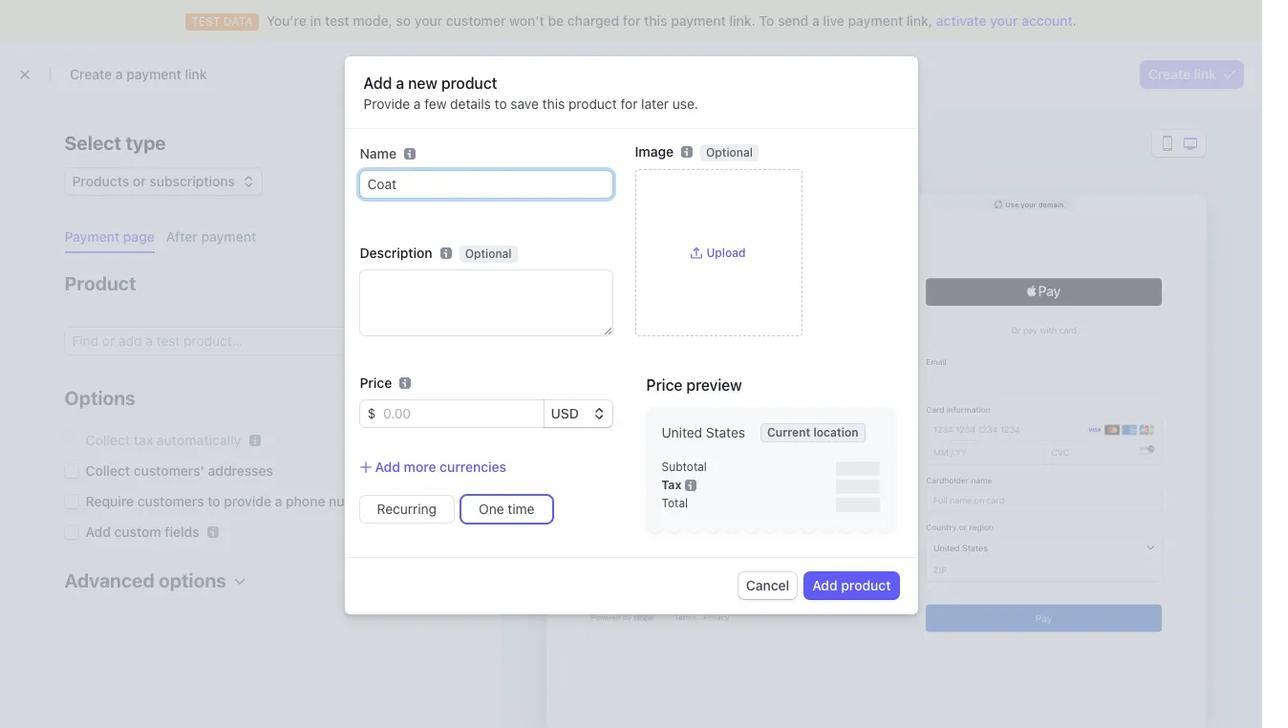 Task type: describe. For each thing, give the bounding box(es) containing it.
addresses
[[208, 463, 273, 479]]

create for create a payment link
[[70, 66, 112, 82]]

tax
[[134, 432, 153, 448]]

optional for description
[[465, 247, 512, 261]]

states
[[706, 425, 746, 441]]

payment left link. at the top of the page
[[671, 12, 726, 29]]

after payment button
[[158, 222, 268, 253]]

require customers to provide a phone number
[[86, 493, 378, 509]]

total
[[662, 496, 688, 511]]

later
[[642, 96, 669, 112]]

to
[[759, 12, 775, 29]]

provide
[[224, 493, 271, 509]]

test
[[325, 12, 349, 29]]

be
[[548, 12, 564, 29]]

cancel
[[746, 578, 790, 594]]

number
[[329, 493, 378, 509]]

options
[[65, 387, 135, 409]]

send
[[778, 12, 809, 29]]

use.
[[673, 96, 699, 112]]

a left new
[[396, 75, 404, 92]]

to inside "add a new product provide a few details to save this product for later use."
[[495, 96, 507, 112]]

you're in test mode, so your customer won't be charged for this payment link. to send a live payment link, activate your account .
[[266, 12, 1077, 29]]

Premium Plan, sunglasses, etc. text field
[[360, 171, 612, 198]]

price for price
[[360, 375, 392, 391]]

tax
[[662, 478, 682, 493]]

optional for image
[[706, 146, 753, 160]]

price for price preview
[[647, 377, 683, 394]]

won't
[[510, 12, 545, 29]]

fields
[[165, 524, 200, 540]]

products or subscriptions
[[72, 173, 235, 189]]

in
[[310, 12, 321, 29]]

0.00 text field
[[376, 401, 543, 428]]

automatically
[[157, 432, 241, 448]]

description
[[360, 245, 433, 261]]

link,
[[907, 12, 933, 29]]

this inside "add a new product provide a few details to save this product for later use."
[[543, 96, 565, 112]]

1 link from the left
[[185, 66, 207, 82]]

products
[[72, 173, 129, 189]]

phone
[[286, 493, 325, 509]]

collect tax automatically
[[86, 432, 241, 448]]

or
[[133, 173, 146, 189]]

create link button
[[1141, 60, 1244, 88]]

activate
[[937, 12, 987, 29]]

united states
[[662, 425, 746, 441]]

current location
[[768, 426, 859, 440]]

page
[[123, 228, 155, 245]]

add more currencies button
[[360, 458, 507, 477]]

add for a
[[364, 75, 392, 92]]

create link
[[1149, 66, 1217, 82]]

name
[[360, 146, 397, 162]]

use
[[1006, 200, 1019, 208]]

collect customers' addresses
[[86, 463, 273, 479]]

0 vertical spatial for
[[623, 12, 641, 29]]

advanced options
[[65, 570, 226, 592]]

customer
[[446, 12, 506, 29]]

products or subscriptions button
[[65, 164, 262, 195]]

$ button
[[360, 401, 376, 428]]

link.
[[730, 12, 756, 29]]

live
[[823, 12, 845, 29]]

after
[[166, 228, 198, 245]]

more
[[404, 459, 436, 475]]

image
[[635, 144, 674, 160]]

upload button
[[691, 245, 746, 261]]

customers'
[[134, 463, 204, 479]]

add more currencies
[[375, 459, 507, 475]]

preview
[[687, 377, 742, 394]]

type
[[126, 132, 166, 154]]

payment link settings tab list
[[57, 222, 466, 253]]

custom
[[114, 524, 161, 540]]

add a new product provide a few details to save this product for later use.
[[364, 75, 699, 112]]

add for custom
[[86, 524, 111, 540]]

0 horizontal spatial your
[[415, 12, 443, 29]]

payment page tab panel
[[49, 253, 466, 621]]

advanced options button
[[57, 557, 246, 595]]

create a payment link
[[70, 66, 207, 82]]

payment right live
[[848, 12, 903, 29]]

united
[[662, 425, 703, 441]]

a left few
[[414, 96, 421, 112]]

add for product
[[813, 578, 838, 594]]



Task type: vqa. For each thing, say whether or not it's contained in the screenshot.
payments to the middle
no



Task type: locate. For each thing, give the bounding box(es) containing it.
add inside "add a new product provide a few details to save this product for later use."
[[364, 75, 392, 92]]

collect
[[86, 432, 130, 448], [86, 463, 130, 479]]

2 vertical spatial product
[[841, 578, 891, 594]]

cancel button
[[739, 573, 797, 600]]

1 horizontal spatial link
[[1195, 66, 1217, 82]]

1 vertical spatial collect
[[86, 463, 130, 479]]

collect up require
[[86, 463, 130, 479]]

time
[[508, 501, 535, 517]]

1 horizontal spatial to
[[495, 96, 507, 112]]

0 horizontal spatial optional
[[465, 247, 512, 261]]

advanced
[[65, 570, 155, 592]]

a inside tab panel
[[275, 493, 282, 509]]

use your domain button
[[986, 199, 1074, 209]]

product inside add product button
[[841, 578, 891, 594]]

0 vertical spatial collect
[[86, 432, 130, 448]]

link inside button
[[1195, 66, 1217, 82]]

collect for collect tax automatically
[[86, 432, 130, 448]]

0 horizontal spatial product
[[441, 75, 498, 92]]

price preview
[[647, 377, 742, 394]]

1 vertical spatial optional
[[465, 247, 512, 261]]

1 horizontal spatial this
[[644, 12, 668, 29]]

0 horizontal spatial this
[[543, 96, 565, 112]]

current
[[768, 426, 811, 440]]

1 vertical spatial for
[[621, 96, 638, 112]]

options
[[159, 570, 226, 592]]

customers
[[137, 493, 204, 509]]

price left preview
[[647, 377, 683, 394]]

optional down 'premium plan, sunglasses, etc.' text field
[[465, 247, 512, 261]]

info image
[[686, 480, 697, 491]]

to inside payment page tab panel
[[208, 493, 220, 509]]

few
[[425, 96, 447, 112]]

your right so
[[415, 12, 443, 29]]

recurring
[[377, 501, 437, 517]]

your
[[415, 12, 443, 29], [990, 12, 1019, 29], [1021, 200, 1037, 208]]

after payment
[[166, 228, 256, 245]]

0 horizontal spatial to
[[208, 493, 220, 509]]

2 link from the left
[[1195, 66, 1217, 82]]

select type
[[65, 132, 166, 154]]

one time
[[479, 501, 535, 517]]

provide
[[364, 96, 410, 112]]

1 horizontal spatial your
[[990, 12, 1019, 29]]

you're
[[266, 12, 307, 29]]

upload
[[707, 245, 746, 260]]

to left save
[[495, 96, 507, 112]]

your inside button
[[1021, 200, 1037, 208]]

this right charged
[[644, 12, 668, 29]]

product
[[441, 75, 498, 92], [569, 96, 617, 112], [841, 578, 891, 594]]

collect left 'tax'
[[86, 432, 130, 448]]

2 horizontal spatial product
[[841, 578, 891, 594]]

one
[[479, 501, 504, 517]]

1 horizontal spatial price
[[647, 377, 683, 394]]

a
[[812, 12, 820, 29], [115, 66, 123, 82], [396, 75, 404, 92], [414, 96, 421, 112], [275, 493, 282, 509]]

so
[[396, 12, 411, 29]]

to left provide
[[208, 493, 220, 509]]

add inside payment page tab panel
[[86, 524, 111, 540]]

this
[[644, 12, 668, 29], [543, 96, 565, 112]]

use your domain
[[1006, 200, 1064, 208]]

save
[[511, 96, 539, 112]]

0 horizontal spatial create
[[70, 66, 112, 82]]

price
[[360, 375, 392, 391], [647, 377, 683, 394]]

add up provide
[[364, 75, 392, 92]]

a left live
[[812, 12, 820, 29]]

0 horizontal spatial price
[[360, 375, 392, 391]]

add right 'cancel'
[[813, 578, 838, 594]]

payment page
[[65, 228, 155, 245]]

0 horizontal spatial link
[[185, 66, 207, 82]]

account
[[1022, 12, 1073, 29]]

for inside "add a new product provide a few details to save this product for later use."
[[621, 96, 638, 112]]

1 horizontal spatial optional
[[706, 146, 753, 160]]

a left "phone"
[[275, 493, 282, 509]]

for right charged
[[623, 12, 641, 29]]

your right activate
[[990, 12, 1019, 29]]

add
[[364, 75, 392, 92], [375, 459, 400, 475], [86, 524, 111, 540], [813, 578, 838, 594]]

payment inside button
[[201, 228, 256, 245]]

this right save
[[543, 96, 565, 112]]

create
[[70, 66, 112, 82], [1149, 66, 1191, 82]]

location
[[814, 426, 859, 440]]

create for create link
[[1149, 66, 1191, 82]]

mode,
[[353, 12, 393, 29]]

optional right image
[[706, 146, 753, 160]]

details
[[450, 96, 491, 112]]

2 horizontal spatial your
[[1021, 200, 1037, 208]]

add product
[[813, 578, 891, 594]]

charged
[[568, 12, 620, 29]]

require
[[86, 493, 134, 509]]

1 collect from the top
[[86, 432, 130, 448]]

2 create from the left
[[1149, 66, 1191, 82]]

0 vertical spatial to
[[495, 96, 507, 112]]

for left later
[[621, 96, 638, 112]]

new
[[408, 75, 438, 92]]

your right use
[[1021, 200, 1037, 208]]

payment page button
[[57, 222, 166, 253]]

domain
[[1039, 200, 1064, 208]]

.
[[1073, 12, 1077, 29]]

create inside button
[[1149, 66, 1191, 82]]

product
[[65, 272, 136, 294]]

0 vertical spatial this
[[644, 12, 668, 29]]

payment right "after"
[[201, 228, 256, 245]]

1 vertical spatial to
[[208, 493, 220, 509]]

select
[[65, 132, 121, 154]]

1 horizontal spatial create
[[1149, 66, 1191, 82]]

add custom fields
[[86, 524, 200, 540]]

optional
[[706, 146, 753, 160], [465, 247, 512, 261]]

payment
[[65, 228, 120, 245]]

usd button
[[543, 401, 612, 428]]

currencies
[[440, 459, 507, 475]]

collect for collect customers' addresses
[[86, 463, 130, 479]]

1 vertical spatial product
[[569, 96, 617, 112]]

1 horizontal spatial product
[[569, 96, 617, 112]]

price up $
[[360, 375, 392, 391]]

activate your account link
[[937, 12, 1073, 29]]

payment
[[671, 12, 726, 29], [848, 12, 903, 29], [126, 66, 181, 82], [201, 228, 256, 245]]

subtotal
[[662, 460, 707, 474]]

0 vertical spatial product
[[441, 75, 498, 92]]

add down require
[[86, 524, 111, 540]]

2 collect from the top
[[86, 463, 130, 479]]

to
[[495, 96, 507, 112], [208, 493, 220, 509]]

$
[[368, 406, 376, 422]]

1 vertical spatial this
[[543, 96, 565, 112]]

add for more
[[375, 459, 400, 475]]

None text field
[[360, 271, 612, 336]]

a up select type
[[115, 66, 123, 82]]

add product button
[[805, 573, 899, 600]]

payment up type
[[126, 66, 181, 82]]

usd
[[551, 406, 579, 422]]

link
[[185, 66, 207, 82], [1195, 66, 1217, 82]]

subscriptions
[[149, 173, 235, 189]]

add left more
[[375, 459, 400, 475]]

1 create from the left
[[70, 66, 112, 82]]

0 vertical spatial optional
[[706, 146, 753, 160]]



